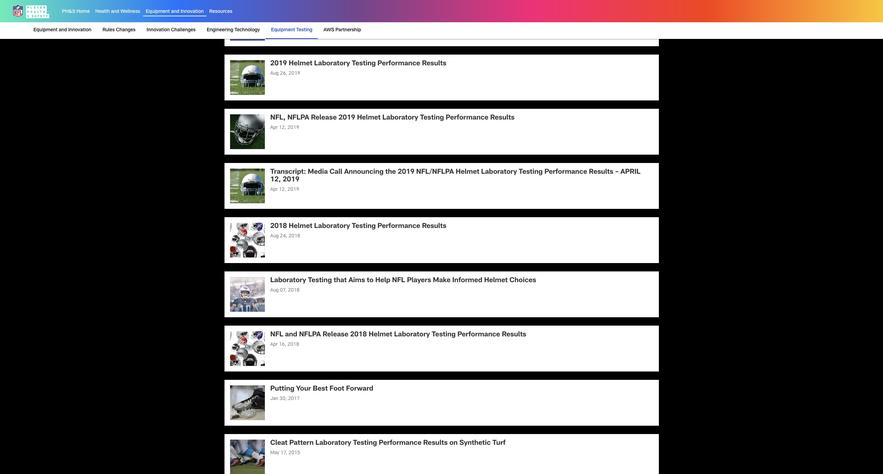 Task type: describe. For each thing, give the bounding box(es) containing it.
cleat
[[270, 441, 288, 448]]

health
[[95, 9, 110, 14]]

and up apr 16, 2018
[[285, 332, 297, 339]]

0 vertical spatial nflpa
[[287, 115, 309, 122]]

shutterstock_110648840 image for transcript: media call announcing the 2019 nfl/nflpa helmet laboratory testing performance results – april 12, 2019
[[230, 169, 265, 204]]

announcing
[[344, 169, 384, 176]]

aims
[[349, 278, 365, 285]]

home
[[77, 9, 90, 14]]

test
[[296, 6, 309, 13]]

12, for nfl,
[[279, 126, 286, 131]]

partnership
[[336, 28, 361, 33]]

sep 11, 2019
[[270, 17, 300, 22]]

shutterstock_110648840 image for 2019 helmet laboratory testing performance results
[[230, 60, 265, 95]]

media
[[308, 169, 328, 176]]

screen shot 2017 01 30 at 12 1432 1024x573 image
[[230, 386, 265, 421]]

putting your best foot forward
[[270, 387, 373, 394]]

health and wellness
[[95, 9, 140, 14]]

2019 helmet laboratory testing performance results
[[270, 61, 446, 68]]

engineering technology link
[[204, 22, 263, 38]]

results inside transcript: media call announcing the 2019 nfl/nflpa helmet laboratory testing performance results – april 12, 2019
[[589, 169, 613, 176]]

synthetic
[[459, 441, 491, 448]]

putting
[[270, 387, 294, 394]]

nfl/nflpa
[[416, 169, 454, 176]]

helmet test protocol
[[270, 6, 339, 13]]

pattern
[[289, 441, 314, 448]]

07,
[[280, 289, 287, 294]]

shutterstock_695875429 image
[[230, 115, 265, 149]]

and for the bottom equipment and innovation link
[[59, 28, 67, 33]]

the
[[385, 169, 396, 176]]

rules
[[102, 28, 115, 33]]

players
[[407, 278, 431, 285]]

technology
[[235, 28, 260, 33]]

innovation challenges
[[147, 28, 196, 33]]

innovation challenges link
[[144, 22, 198, 38]]

30,
[[280, 397, 287, 402]]

1 vertical spatial equipment and innovation link
[[33, 22, 94, 38]]

apr for transcript: media call announcing the 2019 nfl/nflpa helmet laboratory testing performance results – april 12, 2019
[[270, 188, 278, 193]]

2015
[[289, 452, 300, 457]]

16,
[[279, 343, 286, 348]]

0 vertical spatial release
[[311, 115, 337, 122]]

equipment testing link
[[268, 22, 315, 38]]

jan
[[270, 397, 278, 402]]

resources
[[209, 9, 232, 14]]

nfl,
[[270, 115, 286, 122]]

aug 07, 2018
[[270, 289, 300, 294]]

nfl_phs_cleats5 image
[[230, 441, 265, 475]]

engineering technology
[[207, 28, 260, 33]]

aws
[[324, 28, 334, 33]]

2018 for helmet
[[289, 234, 300, 239]]

forward
[[346, 387, 373, 394]]

screen shot 2016 09 23 at 11.59.33 am image for 2018 helmet laboratory testing performance results
[[230, 223, 265, 258]]

may 17, 2015
[[270, 452, 300, 457]]

17,
[[281, 452, 287, 457]]

health and wellness link
[[95, 9, 140, 14]]

ph&s
[[62, 9, 75, 14]]

innovation for the right equipment and innovation link
[[181, 9, 204, 14]]

equipment for equipment testing link
[[271, 28, 295, 33]]

12, inside transcript: media call announcing the 2019 nfl/nflpa helmet laboratory testing performance results – april 12, 2019
[[270, 177, 281, 184]]

help
[[375, 278, 390, 285]]

24,
[[280, 234, 287, 239]]

apr 12, 2019 for transcript:
[[270, 188, 299, 193]]

foot
[[330, 387, 344, 394]]

equipment testing
[[271, 28, 312, 33]]

aug for 2019
[[270, 72, 279, 76]]



Task type: locate. For each thing, give the bounding box(es) containing it.
banner
[[0, 0, 883, 39]]

aug 24, 2018
[[270, 234, 300, 239]]

choices
[[510, 278, 536, 285]]

1 vertical spatial equipment and innovation
[[33, 28, 91, 33]]

and for 'health and wellness' link
[[111, 9, 119, 14]]

nfl
[[392, 278, 405, 285], [270, 332, 283, 339]]

aug for laboratory
[[270, 289, 279, 294]]

your
[[296, 387, 311, 394]]

nfl, nflpa release 2019 helmet laboratory testing performance results
[[270, 115, 515, 122]]

2 screen shot 2016 09 23 at 11.59.33 am image from the top
[[230, 332, 265, 367]]

aws partnership
[[324, 28, 361, 33]]

2 vertical spatial aug
[[270, 289, 279, 294]]

screen shot 2016 09 23 at 11.59.33 am image
[[230, 223, 265, 258], [230, 332, 265, 367]]

performance
[[378, 61, 420, 68], [446, 115, 489, 122], [545, 169, 587, 176], [378, 224, 420, 231], [457, 332, 500, 339], [379, 441, 422, 448]]

on
[[449, 441, 458, 448]]

april
[[621, 169, 641, 176]]

1 horizontal spatial nfl
[[392, 278, 405, 285]]

apr 12, 2019 for nfl,
[[270, 126, 299, 131]]

ph&s home link
[[62, 9, 90, 14]]

aws partnership link
[[321, 22, 364, 38]]

informed
[[452, 278, 482, 285]]

1 vertical spatial 12,
[[270, 177, 281, 184]]

equipment and innovation down ph&s
[[33, 28, 91, 33]]

and
[[111, 9, 119, 14], [171, 9, 179, 14], [59, 28, 67, 33], [285, 332, 297, 339]]

equipment and innovation link
[[146, 9, 204, 14], [33, 22, 94, 38]]

2 vertical spatial apr
[[270, 343, 278, 348]]

0 horizontal spatial equipment
[[33, 28, 57, 33]]

1 apr from the top
[[270, 126, 278, 131]]

apr for nfl and nflpa release 2018 helmet laboratory testing performance results
[[270, 343, 278, 348]]

performance inside transcript: media call announcing the 2019 nfl/nflpa helmet laboratory testing performance results – april 12, 2019
[[545, 169, 587, 176]]

apr for nfl, nflpa release 2019 helmet laboratory testing performance results
[[270, 126, 278, 131]]

1 vertical spatial apr
[[270, 188, 278, 193]]

helmet
[[270, 6, 294, 13], [289, 61, 312, 68], [357, 115, 381, 122], [456, 169, 479, 176], [289, 224, 312, 231], [484, 278, 508, 285], [369, 332, 392, 339]]

apr 12, 2019
[[270, 126, 299, 131], [270, 188, 299, 193]]

shutterstock_110648840 image
[[230, 60, 265, 95], [230, 169, 265, 204]]

1 apr 12, 2019 from the top
[[270, 126, 299, 131]]

aug for 2018
[[270, 234, 279, 239]]

ph&s home
[[62, 9, 90, 14]]

1 aug from the top
[[270, 72, 279, 76]]

0 vertical spatial apr 12, 2019
[[270, 126, 299, 131]]

2018
[[270, 224, 287, 231], [289, 234, 300, 239], [288, 289, 300, 294], [350, 332, 367, 339], [287, 343, 299, 348]]

0 vertical spatial apr
[[270, 126, 278, 131]]

nfl and nflpa release 2018 helmet laboratory testing performance results
[[270, 332, 526, 339]]

aug 26, 2019
[[270, 72, 300, 76]]

nflpa
[[287, 115, 309, 122], [299, 332, 321, 339]]

changes
[[116, 28, 136, 33]]

apr 12, 2019 down the transcript: at left
[[270, 188, 299, 193]]

nflpa up apr 16, 2018
[[299, 332, 321, 339]]

and up innovation challenges "link"
[[171, 9, 179, 14]]

transcript: media call announcing the 2019 nfl/nflpa helmet laboratory testing performance results – april 12, 2019
[[270, 169, 641, 184]]

innovation up challenges
[[181, 9, 204, 14]]

aug left 24,
[[270, 234, 279, 239]]

1 vertical spatial aug
[[270, 234, 279, 239]]

equipment down player health and safety logo
[[33, 28, 57, 33]]

equipment and innovation
[[146, 9, 204, 14], [33, 28, 91, 33]]

1 vertical spatial shutterstock_110648840 image
[[230, 169, 265, 204]]

0 vertical spatial shutterstock_110648840 image
[[230, 60, 265, 95]]

make
[[433, 278, 451, 285]]

rules changes
[[102, 28, 136, 33]]

innovation left challenges
[[147, 28, 170, 33]]

innovation inside "link"
[[147, 28, 170, 33]]

1 vertical spatial screen shot 2016 09 23 at 11.59.33 am image
[[230, 332, 265, 367]]

0 horizontal spatial equipment and innovation
[[33, 28, 91, 33]]

to
[[367, 278, 374, 285]]

12, for transcript:
[[279, 188, 286, 193]]

apr left 16,
[[270, 343, 278, 348]]

0 vertical spatial aug
[[270, 72, 279, 76]]

1 horizontal spatial equipment
[[146, 9, 170, 14]]

2 vertical spatial 12,
[[279, 188, 286, 193]]

0 vertical spatial nfl
[[392, 278, 405, 285]]

nfl right help
[[392, 278, 405, 285]]

apr down the transcript: at left
[[270, 188, 278, 193]]

turf
[[493, 441, 506, 448]]

1 screen shot 2016 09 23 at 11.59.33 am image from the top
[[230, 223, 265, 258]]

innovation down home
[[68, 28, 91, 33]]

equipment and innovation for the bottom equipment and innovation link
[[33, 28, 91, 33]]

nfl up 16,
[[270, 332, 283, 339]]

0 vertical spatial equipment and innovation
[[146, 9, 204, 14]]

that
[[334, 278, 347, 285]]

aug left 07,
[[270, 289, 279, 294]]

12,
[[279, 126, 286, 131], [270, 177, 281, 184], [279, 188, 286, 193]]

may
[[270, 452, 279, 457]]

innovation for the bottom equipment and innovation link
[[68, 28, 91, 33]]

release
[[311, 115, 337, 122], [323, 332, 348, 339]]

protocol
[[311, 6, 339, 13]]

equipment
[[146, 9, 170, 14], [33, 28, 57, 33], [271, 28, 295, 33]]

1 vertical spatial apr 12, 2019
[[270, 188, 299, 193]]

1 horizontal spatial innovation
[[147, 28, 170, 33]]

equipment for the right equipment and innovation link
[[146, 9, 170, 14]]

–
[[615, 169, 619, 176]]

equipment inside equipment and innovation link
[[33, 28, 57, 33]]

2 shutterstock_110648840 image from the top
[[230, 169, 265, 204]]

wellness
[[120, 9, 140, 14]]

equipment inside equipment testing link
[[271, 28, 295, 33]]

2018 for testing
[[288, 289, 300, 294]]

0 horizontal spatial innovation
[[68, 28, 91, 33]]

cleat pattern laboratory testing performance results on synthetic turf
[[270, 441, 506, 448]]

equipment and innovation link up innovation challenges "link"
[[146, 9, 204, 14]]

rules changes link
[[100, 22, 138, 38]]

sep
[[270, 17, 279, 22]]

11,
[[280, 17, 287, 22]]

best
[[313, 387, 328, 394]]

1 vertical spatial nfl
[[270, 332, 283, 339]]

and for the right equipment and innovation link
[[171, 9, 179, 14]]

apr 12, 2019 down nfl,
[[270, 126, 299, 131]]

results
[[422, 61, 446, 68], [490, 115, 515, 122], [589, 169, 613, 176], [422, 224, 446, 231], [502, 332, 526, 339], [423, 441, 448, 448]]

equipment up innovation challenges "link"
[[146, 9, 170, 14]]

transcript:
[[270, 169, 306, 176]]

jan 30, 2017
[[270, 397, 300, 402]]

screen shot 2018 06 19 at 2.57.09 pm 1024x385 image
[[230, 278, 265, 312]]

laboratory testing that aims to help nfl players make informed helmet choices
[[270, 278, 536, 285]]

resources link
[[209, 9, 232, 14]]

nflpa right nfl,
[[287, 115, 309, 122]]

engineering
[[207, 28, 233, 33]]

apr down nfl,
[[270, 126, 278, 131]]

aug left 26, at the left top of page
[[270, 72, 279, 76]]

equipment for the bottom equipment and innovation link
[[33, 28, 57, 33]]

1 horizontal spatial equipment and innovation
[[146, 9, 204, 14]]

0 vertical spatial screen shot 2016 09 23 at 11.59.33 am image
[[230, 223, 265, 258]]

26,
[[280, 72, 287, 76]]

equipment and innovation link down ph&s
[[33, 22, 94, 38]]

apr
[[270, 126, 278, 131], [270, 188, 278, 193], [270, 343, 278, 348]]

0 horizontal spatial nfl
[[270, 332, 283, 339]]

0 vertical spatial 12,
[[279, 126, 286, 131]]

equipment and innovation up innovation challenges "link"
[[146, 9, 204, 14]]

player health and safety logo image
[[11, 3, 51, 19]]

0 horizontal spatial equipment and innovation link
[[33, 22, 94, 38]]

2 apr 12, 2019 from the top
[[270, 188, 299, 193]]

screen shot 2016 09 23 at 11.59.33 am image for nfl and nflpa release 2018 helmet laboratory testing performance results
[[230, 332, 265, 367]]

1 horizontal spatial equipment and innovation link
[[146, 9, 204, 14]]

and down ph&s
[[59, 28, 67, 33]]

call
[[330, 169, 342, 176]]

1 vertical spatial nflpa
[[299, 332, 321, 339]]

2 horizontal spatial innovation
[[181, 9, 204, 14]]

laboratory
[[314, 61, 350, 68], [382, 115, 418, 122], [481, 169, 517, 176], [314, 224, 350, 231], [270, 278, 306, 285], [394, 332, 430, 339], [315, 441, 351, 448]]

aug
[[270, 72, 279, 76], [270, 234, 279, 239], [270, 289, 279, 294]]

0 vertical spatial equipment and innovation link
[[146, 9, 204, 14]]

2 aug from the top
[[270, 234, 279, 239]]

1 vertical spatial release
[[323, 332, 348, 339]]

apr 16, 2018
[[270, 343, 299, 348]]

and right health
[[111, 9, 119, 14]]

equipment down the 11,
[[271, 28, 295, 33]]

banner containing ph&s home
[[0, 0, 883, 39]]

banner image2 image
[[230, 6, 265, 41]]

2017
[[288, 397, 300, 402]]

2 apr from the top
[[270, 188, 278, 193]]

2018 helmet laboratory testing performance results
[[270, 224, 446, 231]]

2 horizontal spatial equipment
[[271, 28, 295, 33]]

2019
[[288, 17, 300, 22], [270, 61, 287, 68], [289, 72, 300, 76], [339, 115, 355, 122], [287, 126, 299, 131], [398, 169, 414, 176], [283, 177, 299, 184], [287, 188, 299, 193]]

testing
[[296, 28, 312, 33], [352, 61, 376, 68], [420, 115, 444, 122], [519, 169, 543, 176], [352, 224, 376, 231], [308, 278, 332, 285], [432, 332, 456, 339], [353, 441, 377, 448]]

3 apr from the top
[[270, 343, 278, 348]]

testing inside transcript: media call announcing the 2019 nfl/nflpa helmet laboratory testing performance results – april 12, 2019
[[519, 169, 543, 176]]

innovation
[[181, 9, 204, 14], [68, 28, 91, 33], [147, 28, 170, 33]]

challenges
[[171, 28, 196, 33]]

laboratory inside transcript: media call announcing the 2019 nfl/nflpa helmet laboratory testing performance results – april 12, 2019
[[481, 169, 517, 176]]

equipment and innovation for the right equipment and innovation link
[[146, 9, 204, 14]]

3 aug from the top
[[270, 289, 279, 294]]

1 shutterstock_110648840 image from the top
[[230, 60, 265, 95]]

helmet inside transcript: media call announcing the 2019 nfl/nflpa helmet laboratory testing performance results – april 12, 2019
[[456, 169, 479, 176]]

2018 for and
[[287, 343, 299, 348]]



Task type: vqa. For each thing, say whether or not it's contained in the screenshot.
the laboratory testing that aims to help nfl players make informed helmet choices
yes



